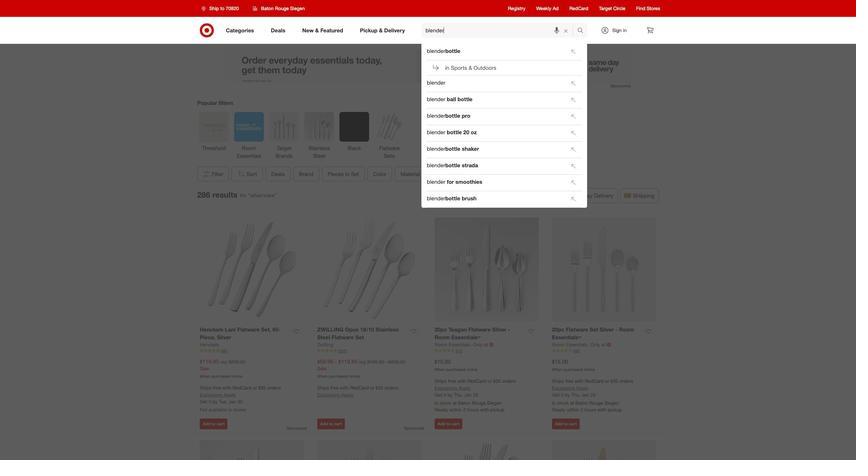 Task type: vqa. For each thing, say whether or not it's contained in the screenshot.
the bottom the 4 stars
no



Task type: locate. For each thing, give the bounding box(es) containing it.
zwilling kingwood 20-pc 18/10 stainless steel flatware set image
[[435, 441, 539, 461], [435, 441, 539, 461]]

henckels lani flatware set, 65-piece, silver image
[[200, 218, 304, 322], [200, 218, 304, 322]]

20pc teagan flatware silver - room essentials™ image
[[435, 218, 539, 322], [435, 218, 539, 322]]

20pc flatware set silver - room essentials™ image
[[552, 218, 657, 322], [552, 218, 657, 322]]

zwilling opus 18/10 stainless steel flatware set image
[[317, 218, 422, 322], [317, 218, 422, 322]]

20pc harrington flatware set silver - threshold™ image
[[317, 441, 422, 461], [317, 441, 422, 461]]

20pc kayden flatware set silver - threshold™ image
[[200, 441, 304, 461], [200, 441, 304, 461]]

20pc ashby flatware set champagne - threshold™ image
[[552, 441, 657, 461], [552, 441, 657, 461]]



Task type: describe. For each thing, give the bounding box(es) containing it.
What can we help you find? suggestions appear below search field
[[422, 23, 579, 38]]

advertisement element
[[226, 49, 631, 83]]



